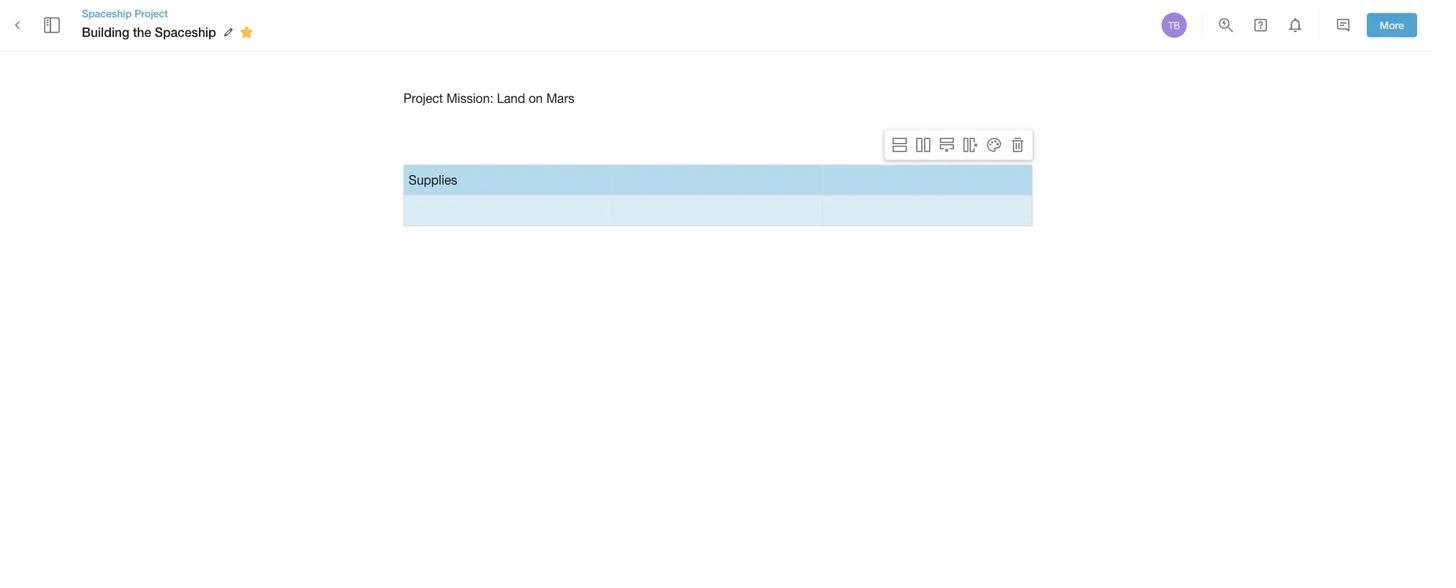 Task type: describe. For each thing, give the bounding box(es) containing it.
building
[[82, 25, 129, 40]]

1 vertical spatial project
[[403, 91, 443, 105]]

tb
[[1168, 20, 1180, 31]]

spaceship project
[[82, 7, 168, 19]]

spaceship project link
[[82, 6, 259, 21]]

0 horizontal spatial project
[[134, 7, 168, 19]]

land
[[497, 91, 525, 105]]

more
[[1380, 19, 1404, 31]]

more button
[[1367, 13, 1417, 37]]



Task type: vqa. For each thing, say whether or not it's contained in the screenshot.
middle "Corner"
no



Task type: locate. For each thing, give the bounding box(es) containing it.
0 vertical spatial spaceship
[[82, 7, 132, 19]]

project up building the spaceship
[[134, 7, 168, 19]]

1 horizontal spatial project
[[403, 91, 443, 105]]

mars
[[546, 91, 575, 105]]

mission:
[[447, 91, 493, 105]]

project mission: land on mars
[[403, 91, 575, 105]]

supplies
[[409, 173, 457, 187]]

1 vertical spatial spaceship
[[155, 25, 216, 40]]

spaceship down spaceship project link
[[155, 25, 216, 40]]

building the spaceship
[[82, 25, 216, 40]]

0 horizontal spatial spaceship
[[82, 7, 132, 19]]

on
[[529, 91, 543, 105]]

tb button
[[1159, 10, 1189, 40]]

0 vertical spatial project
[[134, 7, 168, 19]]

project left mission:
[[403, 91, 443, 105]]

1 horizontal spatial spaceship
[[155, 25, 216, 40]]

project
[[134, 7, 168, 19], [403, 91, 443, 105]]

the
[[133, 25, 151, 40]]

spaceship
[[82, 7, 132, 19], [155, 25, 216, 40]]

spaceship up building
[[82, 7, 132, 19]]



